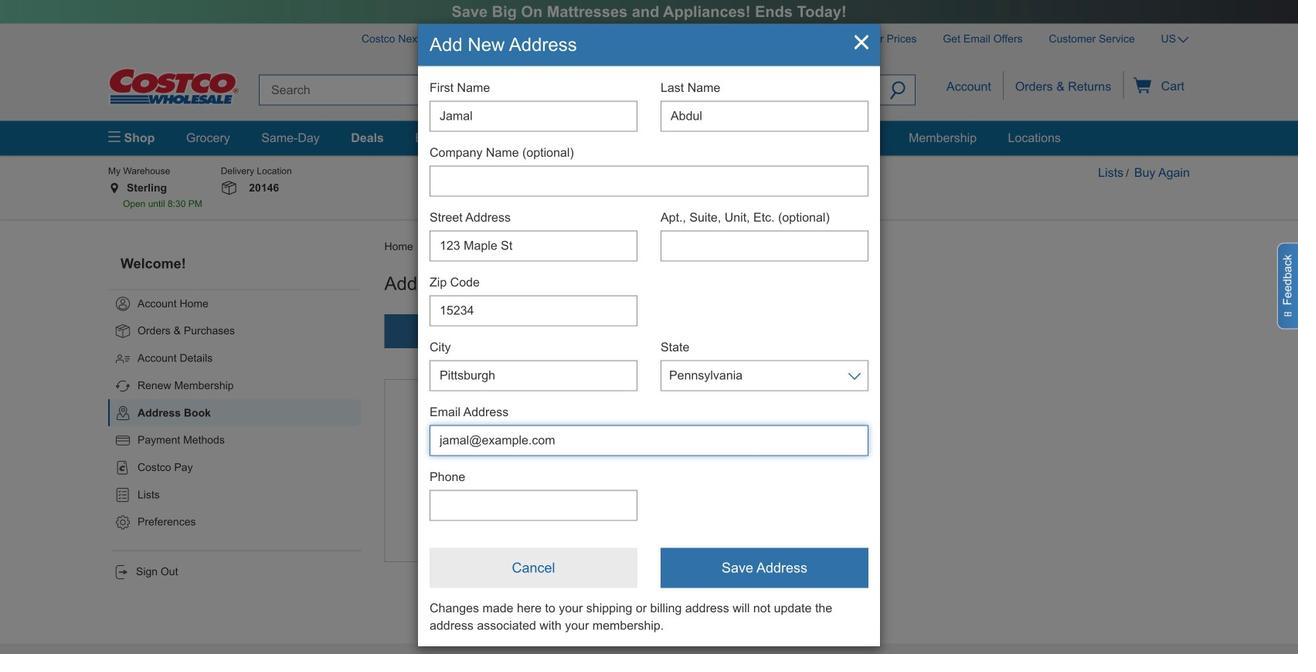 Task type: locate. For each thing, give the bounding box(es) containing it.
Search text field
[[259, 75, 881, 106], [259, 75, 881, 106]]

costco us homepage image
[[108, 68, 240, 106]]

None text field
[[430, 166, 869, 197], [661, 231, 869, 261], [430, 425, 869, 456], [430, 166, 869, 197], [661, 231, 869, 261], [430, 425, 869, 456]]

signout image
[[113, 564, 130, 581]]

patient address navigation tab list
[[385, 314, 776, 348]]

None telephone field
[[430, 490, 638, 521]]

search image
[[890, 82, 906, 102]]

main element
[[108, 121, 1190, 156]]

None text field
[[430, 101, 638, 132], [661, 101, 869, 132], [430, 231, 638, 261], [430, 296, 638, 326], [430, 360, 638, 391], [430, 101, 638, 132], [661, 101, 869, 132], [430, 231, 638, 261], [430, 296, 638, 326], [430, 360, 638, 391]]



Task type: vqa. For each thing, say whether or not it's contained in the screenshot.
PATIENT ADDRESS NAVIGATION tab list
yes



Task type: describe. For each thing, give the bounding box(es) containing it.
close image
[[855, 35, 869, 51]]



